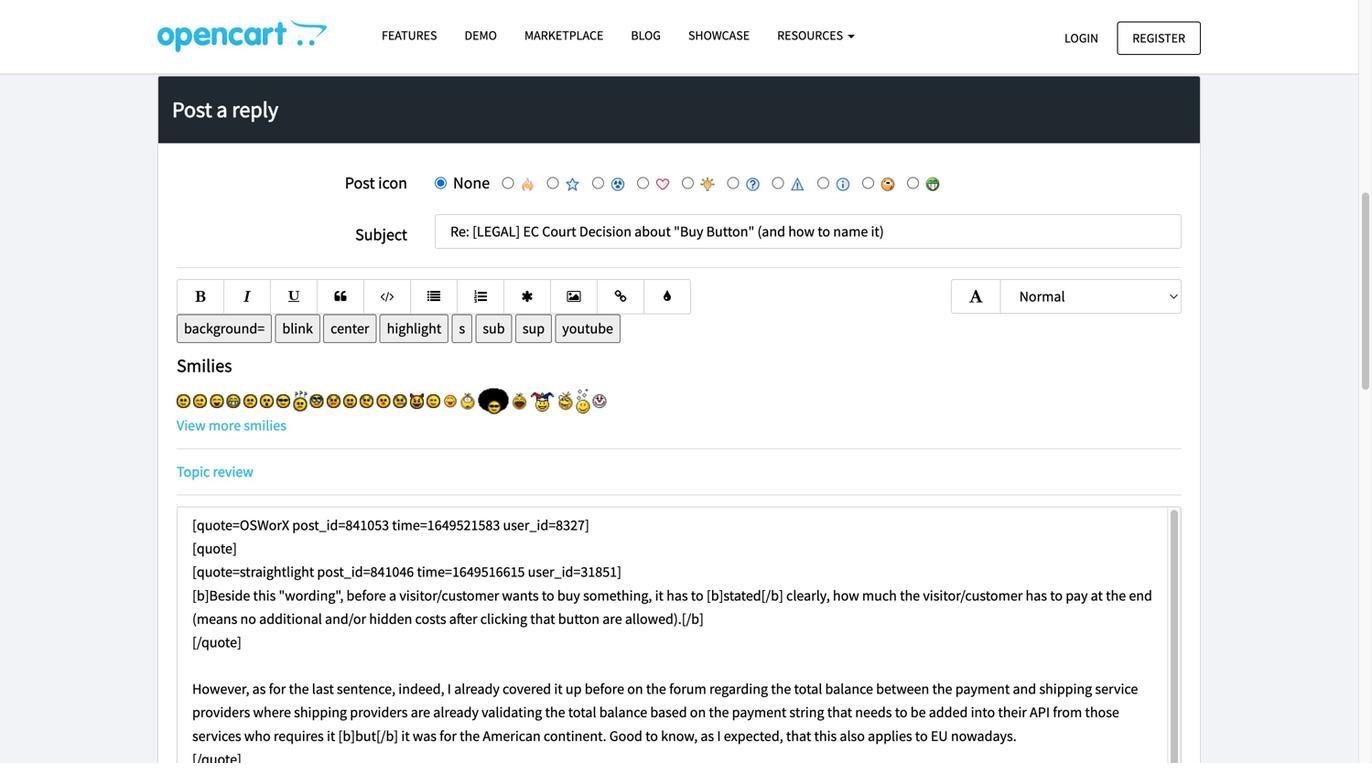 Task type: vqa. For each thing, say whether or not it's contained in the screenshot.
POST to the left
yes



Task type: describe. For each thing, give the bounding box(es) containing it.
sub button
[[475, 315, 512, 343]]

blog
[[631, 27, 661, 43]]

code display: [code]code[/code] image
[[379, 290, 395, 303]]

:( image
[[243, 394, 257, 408]]

reply
[[232, 96, 278, 123]]

:d image
[[210, 394, 224, 408]]

view more smilies
[[177, 416, 286, 435]]

:p image
[[443, 394, 457, 408]]

youtube button
[[555, 315, 621, 343]]

topic review
[[177, 463, 253, 481]]

review
[[213, 463, 253, 481]]

subject
[[355, 224, 407, 245]]

more
[[209, 416, 241, 435]]

demo link
[[451, 19, 511, 51]]

post for post icon
[[345, 172, 375, 193]]

view
[[177, 416, 206, 435]]

:clown: image
[[593, 394, 607, 408]]

resources
[[777, 27, 846, 43]]

;d image
[[227, 394, 240, 408]]

list item: [*]text image
[[519, 290, 536, 303]]

Subject text field
[[435, 214, 1182, 249]]

resources link
[[764, 19, 869, 51]]

topic
[[177, 463, 210, 481]]

features
[[382, 27, 437, 43]]

:choke: image
[[460, 392, 476, 410]]

login
[[1065, 30, 1099, 46]]

font image
[[967, 289, 986, 304]]

center button
[[323, 315, 377, 343]]

underline text: [u]text[/u] image
[[286, 290, 302, 303]]

a
[[217, 96, 228, 123]]

blog link
[[617, 19, 675, 51]]

s
[[459, 320, 465, 338]]

:laugh: image
[[512, 392, 527, 410]]

sup button
[[515, 315, 552, 343]]

s button
[[452, 315, 473, 343]]

post a reply
[[172, 96, 278, 123]]

background=
[[184, 320, 265, 338]]

post for post a reply
[[172, 96, 212, 123]]

topic review link
[[177, 463, 253, 481]]

background= button
[[177, 315, 272, 343]]

insert image: [img]http://image_url[/img] image
[[566, 290, 582, 303]]

:) image
[[177, 394, 190, 408]]

insert url: [url]http://url[/url] or [url=http://url]url text[/url] image
[[612, 290, 629, 303]]

??? image
[[293, 391, 307, 411]]

: * image
[[377, 394, 390, 408]]

youtube
[[562, 320, 613, 338]]

bold text: [b]text[/b] image
[[192, 290, 209, 303]]

smilies
[[177, 354, 232, 377]]

blink button
[[275, 315, 320, 343]]



Task type: locate. For each thing, give the bounding box(es) containing it.
showcase
[[688, 27, 750, 43]]

^ ^ image
[[427, 394, 440, 408]]

highlight
[[387, 320, 441, 338]]

: [ image
[[327, 394, 340, 408]]

0 horizontal spatial post
[[172, 96, 212, 123]]

center
[[331, 320, 369, 338]]

post left a
[[172, 96, 212, 123]]

none
[[453, 172, 490, 193]]

>:d image
[[410, 393, 424, 409]]

sub
[[483, 320, 505, 338]]

showcase link
[[675, 19, 764, 51]]

demo
[[465, 27, 497, 43]]

icon
[[378, 172, 407, 193]]

1 vertical spatial post
[[345, 172, 375, 193]]

8) image
[[277, 394, 290, 408]]

login link
[[1049, 22, 1114, 55]]

blink
[[282, 320, 313, 338]]

marketplace
[[525, 27, 604, 43]]

:drunk: image
[[576, 389, 590, 414]]

;) image
[[193, 394, 207, 408]]

quote text: [quote]text[/quote] image
[[332, 290, 349, 303]]

sup
[[523, 320, 545, 338]]

:o image
[[260, 394, 274, 408]]

post left 'icon'
[[345, 172, 375, 193]]

[quote=OSWorX post_id=841053 time=1649521583 user_id=8327] [quote] [quote=straightlight post_id=841046 time=1649516615 user_id=31851] [b]Beside this "wording", before a visitor/customer wants to buy something, it has to [b]stated[/b] clearly, how much the visitor/customer has to pay at the end (means no additional and/or hidden costs after clicking that button are allowed).[/b] [/quote]  However, as for the last sentence, indeed, I already covered it up before on the forum regarding the total balance between the payment and shipping service providers where shipping providers are already validating the total balance based on the payment string that needs to be added into their API from those services who requires it [b]but[/b] it was for the American continent. Good to know, as I expected, that this also applies to EU nowadays. [/quote]  This regulation is already a "law" since the introduction in 2014 with the so called "Buttonlösung".  So not "nowadays" (since 8 years)!  And it is clear, that shipping costs cannot be displayed before the visitor/customer has given his address (or used the shipping calculator where enabled). The solution is very easy: display always "temporary shipping cost" in the checkout. They will be later replaced by the real shipping cost (when selected) - therefore the final costs are true. And the visitor/customer will know, what he/she/it can expect to pay for shipping costs before continuing the checkout process. Something like this here: https://osworx.net/OpenCart-30/Vorlaeufige-Versandkosten-OpenCart-30  p.s.: typos corrected, thx. [/quote] text field
[[177, 507, 1182, 764]]

: \ image
[[360, 394, 374, 408]]

::) image
[[310, 394, 324, 408]]

None radio
[[502, 177, 514, 189], [547, 177, 559, 189], [592, 177, 604, 189], [637, 177, 649, 189], [502, 177, 514, 189], [547, 177, 559, 189], [592, 177, 604, 189], [637, 177, 649, 189]]

ordered list: e.g. [list=1][*]first point[/list] or [list=a][*]point a[/list] image
[[472, 290, 489, 303]]

None radio
[[435, 177, 447, 189]]

marketplace link
[[511, 19, 617, 51]]

highlight button
[[380, 315, 449, 343]]

post
[[172, 96, 212, 123], [345, 172, 375, 193]]

post icon
[[345, 172, 407, 193]]

list: [list][*]text[/list] image
[[426, 290, 442, 303]]

font colour: [color=red]text[/color] or [color=#ff0000]text[/color] image
[[659, 290, 676, 303]]

:joker: image
[[530, 391, 555, 412]]

o0 image
[[478, 388, 509, 414]]

italic text: [i]text[/i] image
[[239, 290, 255, 303]]

smilies
[[244, 416, 286, 435]]

: x image
[[343, 394, 357, 408]]

1 horizontal spatial post
[[345, 172, 375, 193]]

None radio
[[682, 177, 694, 189], [727, 177, 739, 189], [772, 177, 784, 189], [817, 177, 829, 189], [862, 177, 874, 189], [907, 177, 919, 189], [682, 177, 694, 189], [727, 177, 739, 189], [772, 177, 784, 189], [817, 177, 829, 189], [862, 177, 874, 189], [907, 177, 919, 189]]

0 vertical spatial post
[[172, 96, 212, 123]]

:crazy: image
[[558, 391, 573, 412]]

view more smilies link
[[177, 416, 286, 435]]

features link
[[368, 19, 451, 51]]

register
[[1133, 30, 1186, 46]]

:'( image
[[393, 394, 407, 408]]

register link
[[1117, 22, 1201, 55]]



